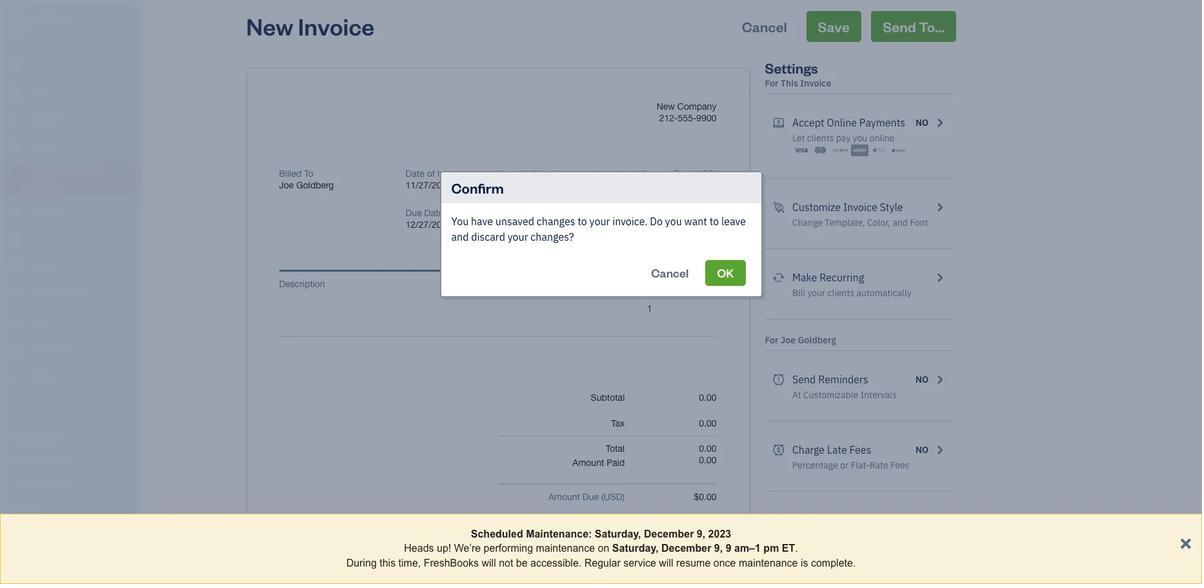 Task type: vqa. For each thing, say whether or not it's contained in the screenshot.
Send
yes



Task type: describe. For each thing, give the bounding box(es) containing it.
chevronright image for &
[[934, 513, 946, 528]]

states)
[[878, 530, 907, 542]]

accessible.
[[531, 558, 582, 569]]

want
[[685, 215, 708, 228]]

let
[[793, 132, 805, 144]]

0 vertical spatial maintenance
[[536, 543, 595, 554]]

template,
[[825, 217, 866, 229]]

2 vertical spatial your
[[808, 287, 826, 299]]

apple pay image
[[871, 144, 889, 157]]

1 vertical spatial saturday,
[[613, 543, 659, 554]]

latereminders image
[[773, 372, 785, 387]]

amount for amount due ( usd )
[[549, 492, 580, 502]]

currencyandlanguage image
[[773, 513, 785, 528]]

total amount paid
[[573, 444, 625, 468]]

currency & language
[[793, 514, 891, 527]]

joe inside billed to joe goldberg
[[279, 180, 294, 190]]

settings for this invoice
[[765, 59, 832, 89]]

services
[[47, 455, 78, 466]]

reminders
[[819, 373, 869, 386]]

money image
[[8, 316, 24, 329]]

0 vertical spatial date
[[406, 169, 425, 179]]

settings for settings for this invoice
[[765, 59, 819, 77]]

estimate image
[[8, 113, 24, 126]]

visa image
[[793, 144, 810, 157]]

percentage or flat-rate fees
[[793, 460, 910, 471]]

make recurring
[[793, 271, 865, 284]]

1 chevronright image from the top
[[934, 115, 946, 130]]

due date
[[406, 208, 443, 218]]

rate
[[870, 460, 889, 471]]

invoice image
[[8, 141, 24, 154]]

customize invoice style
[[793, 201, 904, 214]]

for inside 'settings for this invoice'
[[765, 77, 779, 89]]

charge
[[793, 444, 825, 456]]

at customizable intervals
[[793, 389, 897, 401]]

am–1
[[735, 543, 761, 554]]

new company owner
[[10, 12, 73, 36]]

apps link
[[3, 402, 138, 424]]

0 horizontal spatial 9,
[[697, 529, 706, 540]]

to
[[304, 169, 314, 179]]

0 horizontal spatial your
[[508, 230, 528, 243]]

9900
[[697, 113, 717, 123]]

accept online payments
[[793, 116, 906, 129]]

is
[[801, 558, 809, 569]]

on
[[598, 543, 610, 554]]

0 vertical spatial clients
[[807, 132, 834, 144]]

this
[[380, 558, 396, 569]]

0 vertical spatial fees
[[850, 444, 872, 456]]

color,
[[868, 217, 891, 229]]

usd for amount due ( usd ) $0.00
[[696, 169, 715, 179]]

bill your clients automatically
[[793, 287, 912, 299]]

at
[[793, 389, 802, 401]]

( for amount due ( usd )
[[602, 492, 604, 502]]

1 horizontal spatial goldberg
[[798, 334, 837, 346]]

total inside "total amount paid"
[[606, 444, 625, 454]]

company for new company owner
[[31, 12, 73, 24]]

4 0.00 from the top
[[699, 455, 717, 466]]

during
[[346, 558, 377, 569]]

language
[[847, 514, 891, 527]]

chevronright image for invoice
[[934, 200, 946, 215]]

Notes text field
[[279, 556, 717, 568]]

settings link
[[3, 497, 138, 520]]

date of issue
[[406, 169, 459, 179]]

no for accept online payments
[[916, 117, 929, 128]]

0 vertical spatial total
[[698, 279, 717, 289]]

tax
[[611, 418, 625, 429]]

and inside main element
[[31, 455, 45, 466]]

bank connections
[[10, 479, 76, 489]]

0 vertical spatial saturday,
[[595, 529, 641, 540]]

4 chevronright image from the top
[[934, 442, 946, 458]]

1 horizontal spatial joe
[[781, 334, 796, 346]]

do
[[650, 215, 663, 228]]

complete.
[[812, 558, 856, 569]]

0 vertical spatial and
[[893, 217, 908, 229]]

service
[[624, 558, 657, 569]]

items
[[10, 455, 30, 466]]

to...
[[919, 17, 945, 36]]

style
[[880, 201, 904, 214]]

online
[[870, 132, 895, 144]]

new for new company owner
[[10, 12, 29, 24]]

×
[[1180, 530, 1193, 554]]

leave
[[722, 215, 746, 228]]

discover image
[[832, 144, 849, 157]]

Issue date in MM/DD/YYYY format text field
[[406, 180, 483, 190]]

unsaved
[[496, 215, 535, 228]]

.
[[796, 543, 798, 554]]

items and services link
[[3, 449, 138, 472]]

be
[[516, 558, 528, 569]]

et
[[782, 543, 796, 554]]

confirm
[[452, 179, 504, 197]]

automatically
[[857, 287, 912, 299]]

regular
[[585, 558, 621, 569]]

× button
[[1180, 530, 1193, 554]]

customize
[[793, 201, 841, 214]]

1 vertical spatial 9,
[[715, 543, 723, 554]]

ok
[[718, 265, 734, 280]]

changes
[[537, 215, 576, 228]]

&
[[837, 514, 844, 527]]

make
[[793, 271, 818, 284]]

or
[[841, 460, 849, 471]]

online
[[827, 116, 857, 129]]

up!
[[437, 543, 451, 554]]

send for send reminders
[[793, 373, 816, 386]]

1 vertical spatial $0.00
[[694, 492, 717, 502]]

report image
[[8, 371, 24, 384]]

payments
[[860, 116, 906, 129]]

1 vertical spatial date
[[425, 208, 443, 218]]

pm
[[764, 543, 780, 554]]

due for amount due ( usd ) $0.00
[[675, 169, 691, 179]]

no for send reminders
[[916, 374, 929, 385]]

resume
[[677, 558, 711, 569]]

team members link
[[3, 425, 138, 448]]

new company 212-555-9900
[[657, 101, 717, 123]]

once
[[714, 558, 736, 569]]

2 will from the left
[[659, 558, 674, 569]]

have
[[471, 215, 493, 228]]

bank
[[10, 479, 28, 489]]

1 vertical spatial fees
[[891, 460, 910, 471]]

onlinesales image
[[773, 115, 785, 130]]

new for new invoice
[[246, 11, 294, 41]]

number
[[534, 169, 566, 179]]

1 0.00 from the top
[[699, 393, 717, 403]]

(united
[[846, 530, 876, 542]]

change template, color, and font
[[793, 217, 929, 229]]

of
[[427, 169, 435, 179]]



Task type: locate. For each thing, give the bounding box(es) containing it.
settings up this
[[765, 59, 819, 77]]

0 horizontal spatial goldberg
[[296, 180, 334, 190]]

cancel for ok
[[652, 265, 689, 280]]

2 to from the left
[[710, 215, 719, 228]]

will left the not at the bottom of the page
[[482, 558, 496, 569]]

cancel inside confirm dialog
[[652, 265, 689, 280]]

0 horizontal spatial new
[[10, 12, 29, 24]]

for up latereminders image
[[765, 334, 779, 346]]

1 vertical spatial december
[[662, 543, 712, 554]]

settings inside main element
[[10, 503, 39, 513]]

no for charge late fees
[[916, 444, 929, 456]]

your right bill
[[808, 287, 826, 299]]

no
[[916, 117, 929, 128], [916, 374, 929, 385], [916, 444, 929, 456]]

due down "total amount paid"
[[583, 492, 599, 502]]

flat-
[[851, 460, 870, 471]]

0 horizontal spatial send
[[793, 373, 816, 386]]

new inside new company 212-555-9900
[[657, 101, 675, 112]]

1 vertical spatial )
[[623, 492, 625, 502]]

payment image
[[8, 205, 24, 218]]

we're
[[454, 543, 481, 554]]

invoice inside 'settings for this invoice'
[[801, 77, 832, 89]]

) down 9900
[[715, 169, 717, 179]]

total right "line"
[[698, 279, 717, 289]]

3 no from the top
[[916, 444, 929, 456]]

$0.00 inside amount due ( usd ) $0.00
[[659, 178, 717, 205]]

currency
[[793, 514, 834, 527]]

chevronright image
[[934, 372, 946, 387]]

0 horizontal spatial usd
[[604, 492, 623, 502]]

2 horizontal spatial new
[[657, 101, 675, 112]]

1 horizontal spatial maintenance
[[739, 558, 798, 569]]

0 vertical spatial amount
[[641, 169, 672, 179]]

let clients pay you online
[[793, 132, 895, 144]]

Enter an Invoice # text field
[[503, 180, 539, 190]]

usd down paid
[[604, 492, 623, 502]]

1 horizontal spatial you
[[853, 132, 868, 144]]

) inside amount due ( usd ) $0.00
[[715, 169, 717, 179]]

chart image
[[8, 343, 24, 356]]

company up the owner
[[31, 12, 73, 24]]

2 horizontal spatial due
[[675, 169, 691, 179]]

accept
[[793, 116, 825, 129]]

items and services
[[10, 455, 78, 466]]

0 vertical spatial cancel
[[742, 17, 788, 36]]

amount for amount due ( usd ) $0.00
[[641, 169, 672, 179]]

1 vertical spatial for
[[765, 334, 779, 346]]

0 vertical spatial 9,
[[697, 529, 706, 540]]

freshbooks
[[424, 558, 479, 569]]

clients down "accept"
[[807, 132, 834, 144]]

your left invoice.
[[590, 215, 610, 228]]

new invoice
[[246, 11, 375, 41]]

) down paid
[[623, 492, 625, 502]]

2 horizontal spatial and
[[893, 217, 908, 229]]

clients
[[807, 132, 834, 144], [828, 287, 855, 299]]

2 horizontal spatial your
[[808, 287, 826, 299]]

0 vertical spatial usd
[[696, 169, 715, 179]]

2 0.00 from the top
[[699, 418, 717, 429]]

send for send to...
[[883, 17, 917, 36]]

× dialog
[[0, 514, 1203, 584]]

for left this
[[765, 77, 779, 89]]

2 vertical spatial due
[[583, 492, 599, 502]]

0 vertical spatial company
[[31, 12, 73, 24]]

fees right 'rate'
[[891, 460, 910, 471]]

0 vertical spatial your
[[590, 215, 610, 228]]

goldberg
[[296, 180, 334, 190], [798, 334, 837, 346]]

9
[[726, 543, 732, 554]]

1 horizontal spatial will
[[659, 558, 674, 569]]

cancel button for ok
[[640, 260, 701, 286]]

recurring
[[820, 271, 865, 284]]

paid
[[607, 458, 625, 468]]

to right want
[[710, 215, 719, 228]]

( down "total amount paid"
[[602, 492, 604, 502]]

not
[[499, 558, 514, 569]]

american express image
[[852, 144, 869, 157]]

send inside 'button'
[[883, 17, 917, 36]]

chevronright image
[[934, 115, 946, 130], [934, 200, 946, 215], [934, 270, 946, 285], [934, 442, 946, 458], [934, 513, 946, 528]]

and inside the "you have unsaved changes to your invoice. do you want to leave and discard your changes?"
[[452, 230, 469, 243]]

1 to from the left
[[578, 215, 587, 228]]

0 horizontal spatial and
[[31, 455, 45, 466]]

2 chevronright image from the top
[[934, 200, 946, 215]]

for joe goldberg
[[765, 334, 837, 346]]

(
[[694, 169, 696, 179], [602, 492, 604, 502]]

scheduled
[[471, 529, 523, 540]]

amount left paid
[[573, 458, 605, 468]]

goldberg down "to"
[[296, 180, 334, 190]]

settings inside 'settings for this invoice'
[[765, 59, 819, 77]]

0 vertical spatial send
[[883, 17, 917, 36]]

and
[[893, 217, 908, 229], [452, 230, 469, 243], [31, 455, 45, 466]]

fees up flat-
[[850, 444, 872, 456]]

0 horizontal spatial you
[[666, 215, 682, 228]]

and right items
[[31, 455, 45, 466]]

2 vertical spatial and
[[31, 455, 45, 466]]

bill
[[793, 287, 806, 299]]

date
[[406, 169, 425, 179], [425, 208, 443, 218]]

0 vertical spatial no
[[916, 117, 929, 128]]

invoice
[[298, 11, 375, 41], [801, 77, 832, 89], [503, 169, 531, 179], [844, 201, 878, 214]]

cancel button up item quantity text box
[[640, 260, 701, 286]]

0 horizontal spatial total
[[606, 444, 625, 454]]

maintenance down pm
[[739, 558, 798, 569]]

customizable
[[804, 389, 859, 401]]

date left you
[[425, 208, 443, 218]]

1 vertical spatial no
[[916, 374, 929, 385]]

new inside "new company owner"
[[10, 12, 29, 24]]

percentage
[[793, 460, 839, 471]]

settings down bank
[[10, 503, 39, 513]]

1 vertical spatial usd
[[604, 492, 623, 502]]

clients down recurring
[[828, 287, 855, 299]]

mastercard image
[[812, 144, 830, 157]]

total
[[698, 279, 717, 289], [606, 444, 625, 454]]

joe
[[279, 180, 294, 190], [781, 334, 796, 346]]

1 horizontal spatial to
[[710, 215, 719, 228]]

your
[[590, 215, 610, 228], [508, 230, 528, 243], [808, 287, 826, 299]]

save button
[[807, 11, 862, 42]]

project image
[[8, 260, 24, 273]]

) for amount due ( usd ) $0.00
[[715, 169, 717, 179]]

1 horizontal spatial and
[[452, 230, 469, 243]]

1 horizontal spatial (
[[694, 169, 696, 179]]

settings for settings
[[10, 503, 39, 513]]

0 horizontal spatial (
[[602, 492, 604, 502]]

saturday, up service
[[613, 543, 659, 554]]

goldberg up send reminders
[[798, 334, 837, 346]]

you right pay
[[853, 132, 868, 144]]

2 for from the top
[[765, 334, 779, 346]]

confirm dialog
[[0, 155, 1203, 313]]

0 horizontal spatial maintenance
[[536, 543, 595, 554]]

1 horizontal spatial cancel
[[742, 17, 788, 36]]

5 chevronright image from the top
[[934, 513, 946, 528]]

december
[[644, 529, 694, 540], [662, 543, 712, 554]]

maintenance down maintenance:
[[536, 543, 595, 554]]

cancel for save
[[742, 17, 788, 36]]

9, left 2023
[[697, 529, 706, 540]]

paintbrush image
[[773, 200, 785, 215]]

1 vertical spatial (
[[602, 492, 604, 502]]

0 horizontal spatial cancel button
[[640, 260, 701, 286]]

time,
[[399, 558, 421, 569]]

usd for amount due ( usd )
[[604, 492, 623, 502]]

you inside the "you have unsaved changes to your invoice. do you want to leave and discard your changes?"
[[666, 215, 682, 228]]

Item Quantity text field
[[634, 303, 652, 314]]

new for new company 212-555-9900
[[657, 101, 675, 112]]

0 horizontal spatial joe
[[279, 180, 294, 190]]

amount inside "total amount paid"
[[573, 458, 605, 468]]

joe down "billed" in the left top of the page
[[279, 180, 294, 190]]

1 vertical spatial company
[[678, 101, 717, 112]]

joe up latereminders image
[[781, 334, 796, 346]]

0 vertical spatial )
[[715, 169, 717, 179]]

chevronright image for recurring
[[934, 270, 946, 285]]

1 vertical spatial goldberg
[[798, 334, 837, 346]]

latefees image
[[773, 442, 785, 458]]

send to... button
[[872, 11, 957, 42]]

discard
[[471, 230, 505, 243]]

date left 'of' at the top left of the page
[[406, 169, 425, 179]]

amount up do
[[641, 169, 672, 179]]

send reminders
[[793, 373, 869, 386]]

$0.00
[[659, 178, 717, 205], [694, 492, 717, 502]]

main element
[[0, 0, 174, 584]]

usd inside amount due ( usd ) $0.00
[[696, 169, 715, 179]]

settings
[[765, 59, 819, 77], [10, 503, 39, 513]]

change
[[793, 217, 823, 229]]

pay
[[837, 132, 851, 144]]

( inside amount due ( usd ) $0.00
[[694, 169, 696, 179]]

1 horizontal spatial send
[[883, 17, 917, 36]]

2023
[[709, 529, 732, 540]]

new
[[246, 11, 294, 41], [10, 12, 29, 24], [657, 101, 675, 112]]

description
[[279, 279, 325, 289]]

1 vertical spatial clients
[[828, 287, 855, 299]]

0 vertical spatial due
[[675, 169, 691, 179]]

1 horizontal spatial company
[[678, 101, 717, 112]]

usd up want
[[696, 169, 715, 179]]

you
[[452, 215, 469, 228]]

0 vertical spatial joe
[[279, 180, 294, 190]]

connections
[[30, 479, 76, 489]]

0 vertical spatial (
[[694, 169, 696, 179]]

and down you
[[452, 230, 469, 243]]

due down issue date in mm/dd/yyyy format text box
[[406, 208, 422, 218]]

$0.00 up want
[[659, 178, 717, 205]]

due up want
[[675, 169, 691, 179]]

client image
[[8, 85, 24, 98]]

1 horizontal spatial )
[[715, 169, 717, 179]]

you right do
[[666, 215, 682, 228]]

0 horizontal spatial fees
[[850, 444, 872, 456]]

font
[[910, 217, 929, 229]]

bank image
[[891, 144, 908, 157]]

send up at
[[793, 373, 816, 386]]

1 vertical spatial due
[[406, 208, 422, 218]]

company for new company 212-555-9900
[[678, 101, 717, 112]]

cancel up 'settings for this invoice'
[[742, 17, 788, 36]]

will right service
[[659, 558, 674, 569]]

0 vertical spatial you
[[853, 132, 868, 144]]

line total
[[678, 279, 717, 289]]

2 no from the top
[[916, 374, 929, 385]]

9,
[[697, 529, 706, 540], [715, 543, 723, 554]]

members
[[32, 431, 66, 442]]

you have unsaved changes to your invoice. do you want to leave and discard your changes?
[[452, 215, 746, 243]]

1 no from the top
[[916, 117, 929, 128]]

billed
[[279, 169, 302, 179]]

english
[[815, 530, 844, 542]]

1 horizontal spatial 9,
[[715, 543, 723, 554]]

1 vertical spatial total
[[606, 444, 625, 454]]

1 vertical spatial maintenance
[[739, 558, 798, 569]]

1 horizontal spatial usd
[[696, 169, 715, 179]]

issue
[[438, 169, 459, 179]]

0 vertical spatial cancel button
[[731, 11, 799, 42]]

invoices image
[[773, 583, 785, 584]]

heads
[[404, 543, 434, 554]]

company inside "new company owner"
[[31, 12, 73, 24]]

this
[[781, 77, 799, 89]]

0 vertical spatial for
[[765, 77, 779, 89]]

total up paid
[[606, 444, 625, 454]]

send to...
[[883, 17, 945, 36]]

cancel button for save
[[731, 11, 799, 42]]

intervals
[[861, 389, 897, 401]]

subtotal
[[591, 393, 625, 403]]

due
[[675, 169, 691, 179], [406, 208, 422, 218], [583, 492, 599, 502]]

send left to...
[[883, 17, 917, 36]]

changes?
[[531, 230, 574, 243]]

0 vertical spatial $0.00
[[659, 178, 717, 205]]

team members
[[10, 431, 66, 442]]

1 horizontal spatial fees
[[891, 460, 910, 471]]

owner
[[10, 26, 36, 36]]

1 will from the left
[[482, 558, 496, 569]]

will
[[482, 558, 496, 569], [659, 558, 674, 569]]

amount inside amount due ( usd ) $0.00
[[641, 169, 672, 179]]

send
[[883, 17, 917, 36], [793, 373, 816, 386]]

1 vertical spatial you
[[666, 215, 682, 228]]

1 vertical spatial cancel
[[652, 265, 689, 280]]

and down style
[[893, 217, 908, 229]]

0 horizontal spatial )
[[623, 492, 625, 502]]

maintenance:
[[526, 529, 592, 540]]

0 vertical spatial december
[[644, 529, 694, 540]]

to right changes
[[578, 215, 587, 228]]

cancel button up 'settings for this invoice'
[[731, 11, 799, 42]]

dashboard image
[[8, 57, 24, 70]]

invoice number
[[503, 169, 566, 179]]

cancel up item quantity text box
[[652, 265, 689, 280]]

( for amount due ( usd ) $0.00
[[694, 169, 696, 179]]

3 chevronright image from the top
[[934, 270, 946, 285]]

1 horizontal spatial total
[[698, 279, 717, 289]]

your down unsaved
[[508, 230, 528, 243]]

timer image
[[8, 288, 24, 301]]

cancel button
[[731, 11, 799, 42], [640, 260, 701, 286]]

1 vertical spatial and
[[452, 230, 469, 243]]

goldberg inside billed to joe goldberg
[[296, 180, 334, 190]]

saturday, up on
[[595, 529, 641, 540]]

1 horizontal spatial due
[[583, 492, 599, 502]]

1 vertical spatial settings
[[10, 503, 39, 513]]

due for amount due ( usd )
[[583, 492, 599, 502]]

bank connections link
[[3, 473, 138, 496]]

1 vertical spatial amount
[[573, 458, 605, 468]]

0 horizontal spatial company
[[31, 12, 73, 24]]

expense image
[[8, 232, 24, 245]]

1 horizontal spatial settings
[[765, 59, 819, 77]]

0 horizontal spatial will
[[482, 558, 496, 569]]

$0.00 up 2023
[[694, 492, 717, 502]]

company up 9900
[[678, 101, 717, 112]]

2 vertical spatial no
[[916, 444, 929, 456]]

2 vertical spatial amount
[[549, 492, 580, 502]]

0 horizontal spatial due
[[406, 208, 422, 218]]

)
[[715, 169, 717, 179], [623, 492, 625, 502]]

0 horizontal spatial settings
[[10, 503, 39, 513]]

0 vertical spatial settings
[[765, 59, 819, 77]]

( up want
[[694, 169, 696, 179]]

late
[[828, 444, 848, 456]]

0 vertical spatial goldberg
[[296, 180, 334, 190]]

amount up maintenance:
[[549, 492, 580, 502]]

apps
[[10, 407, 29, 418]]

to
[[578, 215, 587, 228], [710, 215, 719, 228]]

maintenance
[[536, 543, 595, 554], [739, 558, 798, 569]]

1 vertical spatial cancel button
[[640, 260, 701, 286]]

9, left 9
[[715, 543, 723, 554]]

1 for from the top
[[765, 77, 779, 89]]

3 0.00 from the top
[[699, 444, 717, 454]]

refresh image
[[773, 270, 785, 285]]

due inside amount due ( usd ) $0.00
[[675, 169, 691, 179]]

555-
[[678, 113, 697, 123]]

) for amount due ( usd )
[[623, 492, 625, 502]]

qty
[[638, 279, 652, 289]]

1 horizontal spatial your
[[590, 215, 610, 228]]

212-
[[660, 113, 678, 123]]

0 horizontal spatial to
[[578, 215, 587, 228]]

1 horizontal spatial new
[[246, 11, 294, 41]]

1 vertical spatial send
[[793, 373, 816, 386]]

amount due ( usd )
[[549, 492, 625, 502]]

company inside new company 212-555-9900
[[678, 101, 717, 112]]

1 vertical spatial your
[[508, 230, 528, 243]]



